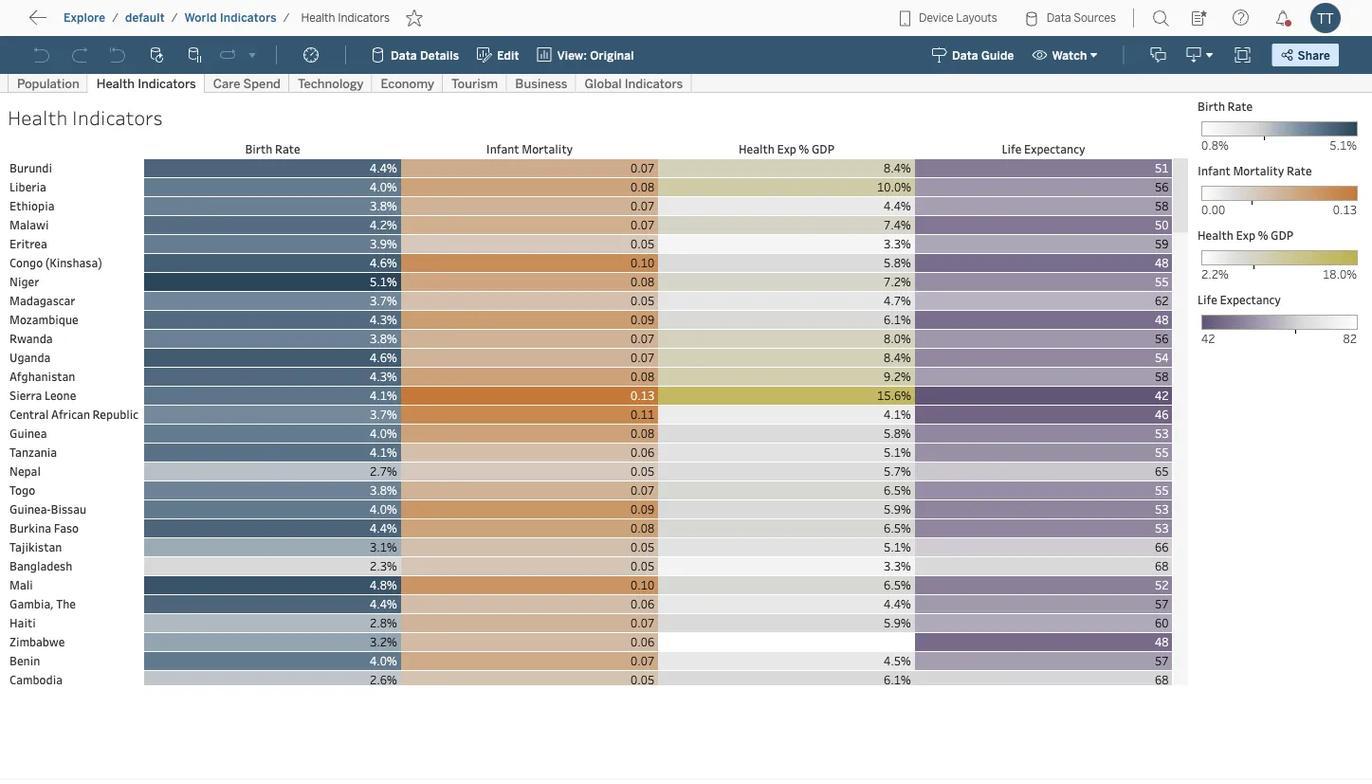 Task type: vqa. For each thing, say whether or not it's contained in the screenshot.
Average with 95% CI's Average
no



Task type: describe. For each thing, give the bounding box(es) containing it.
explore link
[[63, 10, 106, 26]]

content
[[104, 15, 163, 33]]

default link
[[124, 10, 166, 26]]

1 / from the left
[[112, 11, 119, 25]]

health indicators
[[301, 11, 390, 25]]

3 / from the left
[[283, 11, 290, 25]]

skip
[[49, 15, 81, 33]]

to
[[85, 15, 100, 33]]



Task type: locate. For each thing, give the bounding box(es) containing it.
1 horizontal spatial indicators
[[338, 11, 390, 25]]

/ left the health on the top of the page
[[283, 11, 290, 25]]

skip to content
[[49, 15, 163, 33]]

1 horizontal spatial /
[[171, 11, 178, 25]]

explore / default / world indicators /
[[64, 11, 290, 25]]

indicators right the health on the top of the page
[[338, 11, 390, 25]]

world
[[184, 11, 217, 25]]

indicators
[[220, 11, 277, 25], [338, 11, 390, 25]]

health indicators element
[[295, 11, 396, 25]]

world indicators link
[[184, 10, 278, 26]]

skip to content link
[[46, 11, 193, 36]]

health
[[301, 11, 335, 25]]

2 / from the left
[[171, 11, 178, 25]]

0 horizontal spatial /
[[112, 11, 119, 25]]

/ right to
[[112, 11, 119, 25]]

2 horizontal spatial /
[[283, 11, 290, 25]]

default
[[125, 11, 165, 25]]

explore
[[64, 11, 105, 25]]

indicators right world at the left top of the page
[[220, 11, 277, 25]]

/ left world at the left top of the page
[[171, 11, 178, 25]]

/
[[112, 11, 119, 25], [171, 11, 178, 25], [283, 11, 290, 25]]

1 indicators from the left
[[220, 11, 277, 25]]

2 indicators from the left
[[338, 11, 390, 25]]

0 horizontal spatial indicators
[[220, 11, 277, 25]]



